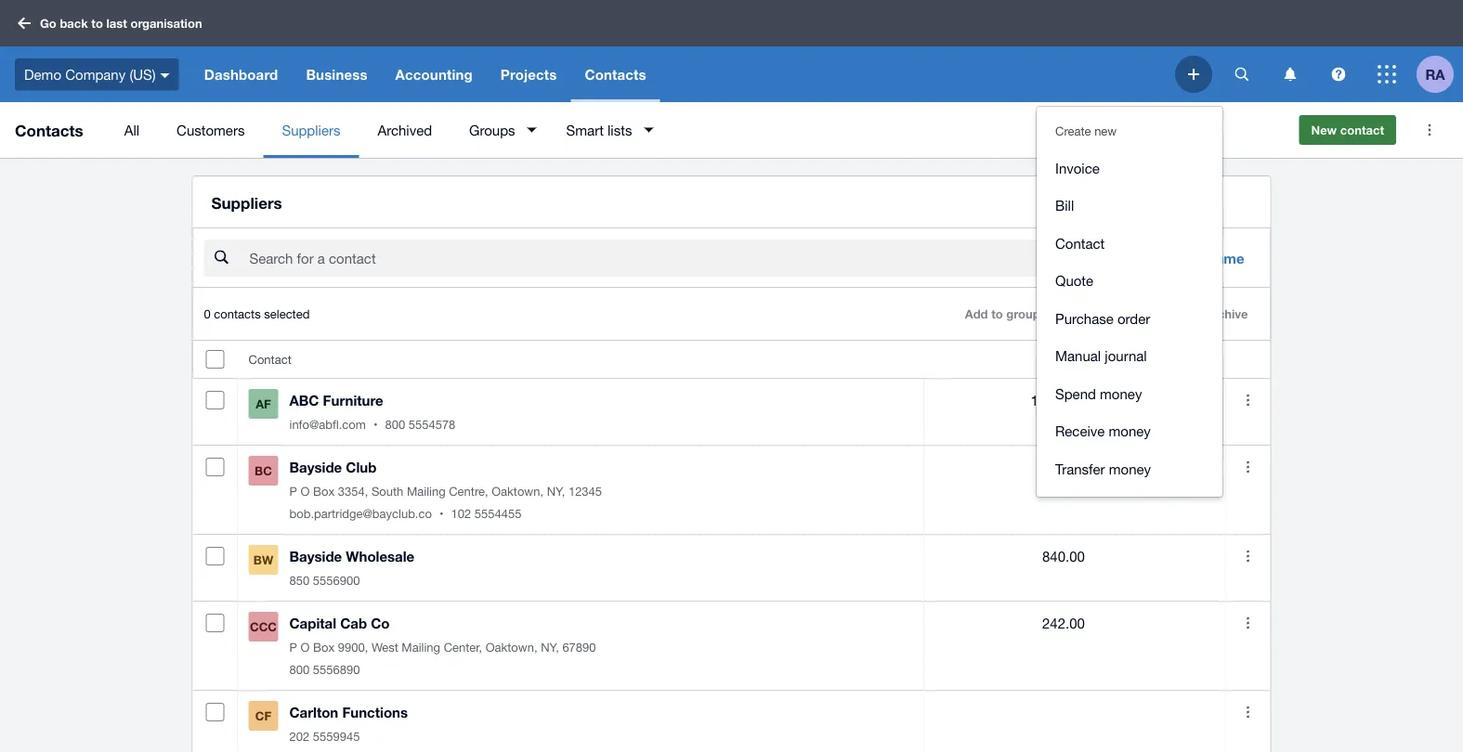 Task type: describe. For each thing, give the bounding box(es) containing it.
• inside 'bayside club p o box 3354, south mailing centre, oaktown, ny, 12345 bob.partridge@bayclub.co • 102 5554455'
[[440, 507, 444, 521]]

(us)
[[130, 66, 156, 82]]

info@abfl.com
[[290, 418, 366, 432]]

to inside popup button
[[992, 307, 1004, 321]]

ccc
[[250, 620, 277, 635]]

smart lists button
[[548, 102, 665, 158]]

go
[[40, 16, 57, 30]]

order
[[1118, 310, 1151, 327]]

archived
[[378, 122, 432, 138]]

oaktown, inside capital cab co p o box 9900, west mailing center, oaktown, ny, 67890 800 5556890
[[486, 641, 538, 655]]

5554578
[[409, 418, 456, 432]]

svg image inside go back to last organisation link
[[18, 17, 31, 29]]

more row options button for capital cab co
[[1230, 605, 1267, 643]]

spend money link
[[1037, 375, 1223, 413]]

manual journal link
[[1037, 337, 1223, 375]]

abc
[[290, 392, 319, 409]]

1 horizontal spatial svg image
[[1189, 69, 1200, 80]]

new contact
[[1312, 123, 1385, 137]]

add to group
[[966, 307, 1041, 321]]

bayside for bayside club
[[290, 459, 342, 476]]

bayside for bayside wholesale
[[290, 549, 342, 565]]

bill
[[1056, 198, 1075, 214]]

new
[[1095, 124, 1117, 138]]

banner containing dashboard
[[0, 0, 1464, 497]]

mailing inside 'bayside club p o box 3354, south mailing centre, oaktown, ny, 12345 bob.partridge@bayclub.co • 102 5554455'
[[407, 484, 446, 499]]

purchase order link
[[1037, 300, 1223, 337]]

carlton functions 202 5559945
[[290, 705, 408, 744]]

actions menu image
[[1412, 112, 1449, 149]]

quote link
[[1037, 262, 1223, 300]]

130.00
[[1043, 459, 1086, 476]]

suppliers inside suppliers button
[[282, 122, 341, 138]]

bc
[[255, 464, 272, 478]]

transfer
[[1056, 461, 1106, 477]]

• inside "abc furniture info@abfl.com • 800 5554578"
[[374, 418, 378, 432]]

all
[[124, 122, 139, 138]]

box inside 'bayside club p o box 3354, south mailing centre, oaktown, ny, 12345 bob.partridge@bayclub.co • 102 5554455'
[[313, 484, 335, 499]]

invoice
[[1056, 160, 1100, 176]]

wholesale
[[346, 549, 415, 565]]

they
[[1163, 352, 1189, 367]]

more row options button for abc furniture
[[1230, 382, 1267, 419]]

menu containing all
[[106, 102, 1285, 158]]

800 inside "abc furniture info@abfl.com • 800 5554578"
[[385, 418, 405, 432]]

ra
[[1426, 66, 1446, 83]]

transfer money link
[[1037, 450, 1223, 488]]

dashboard link
[[190, 46, 292, 102]]

groups button
[[451, 102, 548, 158]]

850
[[290, 574, 310, 588]]

af
[[256, 397, 271, 412]]

receive money link
[[1037, 413, 1223, 450]]

name
[[1206, 250, 1245, 267]]

west
[[372, 641, 399, 655]]

oaktown, inside 'bayside club p o box 3354, south mailing centre, oaktown, ny, 12345 bob.partridge@bayclub.co • 102 5554455'
[[492, 484, 544, 499]]

p inside capital cab co p o box 9900, west mailing center, oaktown, ny, 67890 800 5556890
[[290, 641, 297, 655]]

5559945
[[313, 730, 360, 744]]

more row options button for bayside club
[[1230, 449, 1267, 486]]

accounting button
[[382, 46, 487, 102]]

back
[[60, 16, 88, 30]]

purchase
[[1056, 310, 1114, 327]]

selected
[[264, 307, 310, 321]]

ny, inside capital cab co p o box 9900, west mailing center, oaktown, ny, 67890 800 5556890
[[541, 641, 559, 655]]

create new
[[1056, 124, 1117, 138]]

spend
[[1056, 386, 1097, 402]]

0 horizontal spatial contacts
[[15, 121, 83, 139]]

owe for they owe
[[1193, 352, 1215, 367]]

102
[[451, 507, 471, 521]]

groups
[[470, 122, 515, 138]]

p inside 'bayside club p o box 3354, south mailing centre, oaktown, ny, 12345 bob.partridge@bayclub.co • 102 5554455'
[[290, 484, 297, 499]]

demo company (us)
[[24, 66, 156, 82]]

journal
[[1106, 348, 1148, 364]]

ra button
[[1418, 46, 1464, 102]]

1,150.00 link
[[1031, 390, 1086, 412]]

co
[[371, 616, 390, 632]]

cf
[[255, 709, 272, 724]]

projects button
[[487, 46, 571, 102]]

receive money
[[1056, 423, 1151, 440]]

you
[[1039, 352, 1060, 367]]

o inside 'bayside club p o box 3354, south mailing centre, oaktown, ny, 12345 bob.partridge@bayclub.co • 102 5554455'
[[301, 484, 310, 499]]

customers
[[177, 122, 245, 138]]

contact link
[[1037, 224, 1223, 262]]

centre,
[[449, 484, 489, 499]]

130.00 link
[[1043, 457, 1086, 479]]

archive button
[[1172, 300, 1260, 329]]

5556900
[[313, 574, 360, 588]]

more row options image for capital cab co
[[1247, 618, 1250, 630]]

name button
[[1176, 240, 1260, 277]]

242.00 link
[[1043, 613, 1086, 635]]

business
[[306, 66, 368, 83]]

contact
[[1341, 123, 1385, 137]]

merge button
[[1080, 300, 1161, 329]]

cab
[[340, 616, 367, 632]]

business button
[[292, 46, 382, 102]]

9900,
[[338, 641, 368, 655]]



Task type: vqa. For each thing, say whether or not it's contained in the screenshot.
"when"
no



Task type: locate. For each thing, give the bounding box(es) containing it.
0 vertical spatial more row options image
[[1247, 551, 1250, 563]]

1 vertical spatial svg image
[[1189, 69, 1200, 80]]

to right add
[[992, 307, 1004, 321]]

transfer money
[[1056, 461, 1152, 477]]

0 horizontal spatial svg image
[[18, 17, 31, 29]]

1 vertical spatial contacts
[[15, 121, 83, 139]]

smart
[[567, 122, 604, 138]]

contacts up lists on the top
[[585, 66, 647, 83]]

go back to last organisation
[[40, 16, 202, 30]]

0 vertical spatial money
[[1101, 386, 1143, 402]]

1 vertical spatial oaktown,
[[486, 641, 538, 655]]

5554455
[[475, 507, 522, 521]]

1 vertical spatial bayside
[[290, 549, 342, 565]]

money down "spend money" link at right
[[1109, 423, 1151, 440]]

mailing right 'south'
[[407, 484, 446, 499]]

0 vertical spatial bayside
[[290, 459, 342, 476]]

bayside inside 'bayside club p o box 3354, south mailing centre, oaktown, ny, 12345 bob.partridge@bayclub.co • 102 5554455'
[[290, 459, 342, 476]]

1 p from the top
[[290, 484, 297, 499]]

1 vertical spatial box
[[313, 641, 335, 655]]

last
[[106, 16, 127, 30]]

0 vertical spatial to
[[91, 16, 103, 30]]

1 vertical spatial to
[[992, 307, 1004, 321]]

p down capital
[[290, 641, 297, 655]]

1 horizontal spatial 800
[[385, 418, 405, 432]]

0 horizontal spatial to
[[91, 16, 103, 30]]

you owe
[[1039, 352, 1086, 367]]

242.00
[[1043, 616, 1086, 632]]

1 vertical spatial more row options image
[[1247, 707, 1250, 719]]

1 owe from the left
[[1063, 352, 1086, 367]]

1 horizontal spatial contacts
[[585, 66, 647, 83]]

0 vertical spatial •
[[374, 418, 378, 432]]

contacts
[[214, 307, 261, 321]]

0 contacts selected
[[204, 307, 310, 321]]

0 horizontal spatial contact
[[249, 352, 292, 367]]

create new group
[[1037, 140, 1223, 497]]

1 horizontal spatial to
[[992, 307, 1004, 321]]

1 vertical spatial money
[[1109, 423, 1151, 440]]

owe for you owe
[[1063, 352, 1086, 367]]

bw
[[254, 553, 273, 568]]

ny, left 12345
[[547, 484, 565, 499]]

1 horizontal spatial owe
[[1193, 352, 1215, 367]]

suppliers
[[282, 122, 341, 138], [211, 193, 282, 212]]

furniture
[[323, 392, 384, 409]]

group
[[1007, 307, 1041, 321]]

0 vertical spatial p
[[290, 484, 297, 499]]

owe right you
[[1063, 352, 1086, 367]]

bayside inside bayside wholesale 850 5556900
[[290, 549, 342, 565]]

lists
[[608, 122, 632, 138]]

carlton
[[290, 705, 339, 722]]

list box containing invoice
[[1037, 107, 1223, 497]]

archive
[[1206, 307, 1249, 321]]

bayside wholesale 850 5556900
[[290, 549, 415, 588]]

ny,
[[547, 484, 565, 499], [541, 641, 559, 655]]

quote
[[1056, 273, 1094, 289]]

800 left the 5554578
[[385, 418, 405, 432]]

ny, inside 'bayside club p o box 3354, south mailing centre, oaktown, ny, 12345 bob.partridge@bayclub.co • 102 5554455'
[[547, 484, 565, 499]]

contact list table element
[[193, 341, 1271, 753]]

0 vertical spatial o
[[301, 484, 310, 499]]

contact up "af"
[[249, 352, 292, 367]]

• down "furniture"
[[374, 418, 378, 432]]

to inside banner
[[91, 16, 103, 30]]

0 vertical spatial oaktown,
[[492, 484, 544, 499]]

list box
[[1037, 107, 1223, 497]]

0 vertical spatial mailing
[[407, 484, 446, 499]]

they owe
[[1163, 352, 1215, 367]]

0 horizontal spatial •
[[374, 418, 378, 432]]

to left the last
[[91, 16, 103, 30]]

0 vertical spatial ny,
[[547, 484, 565, 499]]

1 vertical spatial p
[[290, 641, 297, 655]]

contacts down "demo"
[[15, 121, 83, 139]]

1 vertical spatial 800
[[290, 663, 310, 677]]

0 vertical spatial suppliers
[[282, 122, 341, 138]]

menu
[[106, 102, 1285, 158]]

bob.partridge@bayclub.co
[[290, 507, 432, 521]]

o down capital
[[301, 641, 310, 655]]

1 vertical spatial suppliers
[[211, 193, 282, 212]]

1 horizontal spatial contact
[[1056, 235, 1106, 251]]

0 horizontal spatial 800
[[290, 663, 310, 677]]

demo
[[24, 66, 61, 82]]

bill link
[[1037, 187, 1223, 224]]

mailing inside capital cab co p o box 9900, west mailing center, oaktown, ny, 67890 800 5556890
[[402, 641, 441, 655]]

manual
[[1056, 348, 1102, 364]]

capital
[[290, 616, 337, 632]]

2 owe from the left
[[1193, 352, 1215, 367]]

contacts
[[585, 66, 647, 83], [15, 121, 83, 139]]

owe right they
[[1193, 352, 1215, 367]]

box
[[313, 484, 335, 499], [313, 641, 335, 655]]

1 more row options button from the top
[[1230, 382, 1267, 419]]

svg image inside demo company (us) popup button
[[161, 73, 170, 78]]

more row options image
[[1247, 551, 1250, 563], [1247, 707, 1250, 719]]

0 horizontal spatial owe
[[1063, 352, 1086, 367]]

2 more row options image from the top
[[1247, 707, 1250, 719]]

merge
[[1113, 307, 1150, 321]]

functions
[[342, 705, 408, 722]]

suppliers button
[[263, 102, 359, 158]]

customers button
[[158, 102, 263, 158]]

2 more row options image from the top
[[1247, 462, 1250, 474]]

4 more row options button from the top
[[1230, 605, 1267, 643]]

1 o from the top
[[301, 484, 310, 499]]

3 more row options image from the top
[[1247, 618, 1250, 630]]

box inside capital cab co p o box 9900, west mailing center, oaktown, ny, 67890 800 5556890
[[313, 641, 335, 655]]

mailing right west
[[402, 641, 441, 655]]

0
[[204, 307, 211, 321]]

• left 102
[[440, 507, 444, 521]]

1 vertical spatial contact
[[249, 352, 292, 367]]

more row options image for bayside club
[[1247, 462, 1250, 474]]

money
[[1101, 386, 1143, 402], [1109, 423, 1151, 440], [1110, 461, 1152, 477]]

new contact button
[[1300, 115, 1397, 145]]

1 vertical spatial mailing
[[402, 641, 441, 655]]

1 more row options image from the top
[[1247, 395, 1250, 407]]

demo company (us) button
[[0, 46, 190, 102]]

bayside up 3354, in the left bottom of the page
[[290, 459, 342, 476]]

svg image
[[18, 17, 31, 29], [1189, 69, 1200, 80]]

navigation containing dashboard
[[190, 46, 1176, 102]]

o inside capital cab co p o box 9900, west mailing center, oaktown, ny, 67890 800 5556890
[[301, 641, 310, 655]]

bayside
[[290, 459, 342, 476], [290, 549, 342, 565]]

money for spend money
[[1101, 386, 1143, 402]]

box left 3354, in the left bottom of the page
[[313, 484, 335, 499]]

0 vertical spatial box
[[313, 484, 335, 499]]

202
[[290, 730, 310, 744]]

840.00 link
[[1043, 546, 1086, 568]]

dashboard
[[204, 66, 278, 83]]

840.00
[[1043, 549, 1086, 565]]

2 o from the top
[[301, 641, 310, 655]]

money down receive money link
[[1110, 461, 1152, 477]]

more row options image
[[1247, 395, 1250, 407], [1247, 462, 1250, 474], [1247, 618, 1250, 630]]

add
[[966, 307, 989, 321]]

contact up quote
[[1056, 235, 1106, 251]]

money down journal at the right of the page
[[1101, 386, 1143, 402]]

2 bayside from the top
[[290, 549, 342, 565]]

3354,
[[338, 484, 368, 499]]

owe
[[1063, 352, 1086, 367], [1193, 352, 1215, 367]]

12345
[[569, 484, 602, 499]]

money for receive money
[[1109, 423, 1151, 440]]

new
[[1312, 123, 1338, 137]]

2 p from the top
[[290, 641, 297, 655]]

o
[[301, 484, 310, 499], [301, 641, 310, 655]]

suppliers down customers button
[[211, 193, 282, 212]]

contact
[[1056, 235, 1106, 251], [249, 352, 292, 367]]

p left 3354, in the left bottom of the page
[[290, 484, 297, 499]]

800 inside capital cab co p o box 9900, west mailing center, oaktown, ny, 67890 800 5556890
[[290, 663, 310, 677]]

navigation
[[190, 46, 1176, 102]]

abc furniture info@abfl.com • 800 5554578
[[290, 392, 456, 432]]

bayside up 850
[[290, 549, 342, 565]]

club
[[346, 459, 377, 476]]

go back to last organisation link
[[11, 7, 213, 40]]

oaktown,
[[492, 484, 544, 499], [486, 641, 538, 655]]

suppliers down business dropdown button on the left top of page
[[282, 122, 341, 138]]

invoice link
[[1037, 149, 1223, 187]]

1 more row options image from the top
[[1247, 551, 1250, 563]]

•
[[374, 418, 378, 432], [440, 507, 444, 521]]

0 vertical spatial more row options image
[[1247, 395, 1250, 407]]

receive
[[1056, 423, 1106, 440]]

svg image
[[1378, 65, 1397, 84], [1236, 67, 1250, 81], [1285, 67, 1297, 81], [1332, 67, 1346, 81], [161, 73, 170, 78]]

0 vertical spatial 800
[[385, 418, 405, 432]]

projects
[[501, 66, 557, 83]]

1 vertical spatial •
[[440, 507, 444, 521]]

south
[[372, 484, 404, 499]]

0 vertical spatial svg image
[[18, 17, 31, 29]]

1 vertical spatial o
[[301, 641, 310, 655]]

0 vertical spatial contacts
[[585, 66, 647, 83]]

oaktown, up 5554455
[[492, 484, 544, 499]]

1 vertical spatial ny,
[[541, 641, 559, 655]]

1 vertical spatial more row options image
[[1247, 462, 1250, 474]]

contact inside the create new group
[[1056, 235, 1106, 251]]

0 vertical spatial contact
[[1056, 235, 1106, 251]]

more row options button for bayside wholesale
[[1230, 538, 1267, 576]]

67890
[[563, 641, 596, 655]]

800 left 5556890
[[290, 663, 310, 677]]

2 box from the top
[[313, 641, 335, 655]]

1,150.00
[[1031, 392, 1086, 409]]

3 more row options button from the top
[[1230, 538, 1267, 576]]

1 horizontal spatial •
[[440, 507, 444, 521]]

create
[[1056, 124, 1092, 138]]

mailing
[[407, 484, 446, 499], [402, 641, 441, 655]]

contacts button
[[571, 46, 661, 102]]

center,
[[444, 641, 482, 655]]

5 more row options button from the top
[[1230, 695, 1267, 732]]

box up 5556890
[[313, 641, 335, 655]]

capital cab co p o box 9900, west mailing center, oaktown, ny, 67890 800 5556890
[[290, 616, 596, 677]]

2 more row options button from the top
[[1230, 449, 1267, 486]]

more row options image for abc furniture
[[1247, 395, 1250, 407]]

2 vertical spatial money
[[1110, 461, 1152, 477]]

oaktown, right center,
[[486, 641, 538, 655]]

o left 3354, in the left bottom of the page
[[301, 484, 310, 499]]

banner
[[0, 0, 1464, 497]]

ny, left 67890
[[541, 641, 559, 655]]

Search for a contact field
[[248, 241, 1165, 276]]

2 vertical spatial more row options image
[[1247, 618, 1250, 630]]

all button
[[106, 102, 158, 158]]

1 box from the top
[[313, 484, 335, 499]]

money for transfer money
[[1110, 461, 1152, 477]]

contacts inside popup button
[[585, 66, 647, 83]]

accounting
[[396, 66, 473, 83]]

add to group button
[[954, 300, 1069, 329]]

1 bayside from the top
[[290, 459, 342, 476]]



